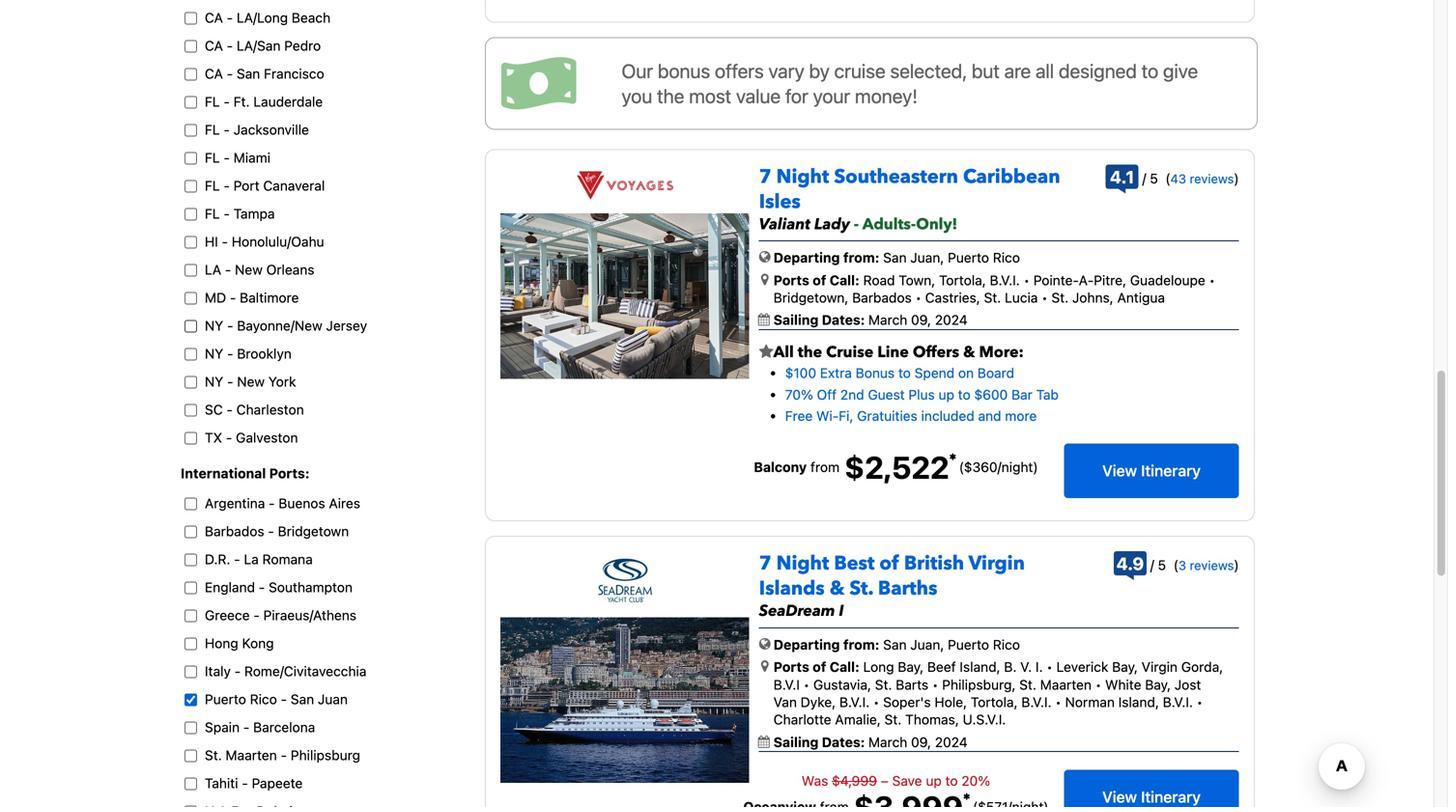Task type: describe. For each thing, give the bounding box(es) containing it.
pointe-
[[1034, 272, 1079, 288]]

more
[[1005, 408, 1037, 424]]

b.
[[1004, 660, 1017, 676]]

fl - miami
[[205, 150, 271, 166]]

HI - Honolulu/Oahu checkbox
[[180, 236, 202, 249]]

ny for ny - bayonne/new jersey
[[205, 318, 223, 334]]

fl for fl - tampa
[[205, 206, 220, 222]]

free wi-fi, gratuities included and more link
[[785, 408, 1037, 424]]

tortola, for castries,
[[939, 272, 986, 288]]

- for greece - piraeus/athens
[[253, 608, 260, 624]]

valiant
[[759, 214, 811, 235]]

by
[[809, 59, 830, 82]]

la
[[205, 262, 221, 278]]

included
[[921, 408, 975, 424]]

20%
[[962, 774, 991, 790]]

best
[[834, 551, 875, 577]]

ft.
[[234, 94, 250, 109]]

fl - port canaveral
[[205, 178, 325, 194]]

march for 7 night southeastern caribbean isles
[[869, 312, 908, 328]]

ca for ca - la/san pedro
[[205, 37, 223, 53]]

a-
[[1079, 272, 1094, 288]]

england
[[205, 580, 255, 595]]

extra
[[820, 365, 852, 381]]

• down pointe-
[[1042, 290, 1048, 306]]

1 horizontal spatial asterisk image
[[963, 793, 971, 801]]

off
[[817, 387, 837, 403]]

norman
[[1065, 695, 1115, 711]]

night for islands
[[777, 551, 829, 577]]

d.r. - la romana
[[205, 552, 313, 567]]

NY - Bayonne/New Jersey checkbox
[[180, 320, 202, 333]]

barbados inside road town, tortola, b.v.i. • pointe-a-pitre, guadeloupe • bridgetown, barbados • castries, st. lucia • st. johns, antigua
[[852, 290, 912, 306]]

san up road
[[883, 250, 907, 266]]

bay, for leverick
[[1112, 660, 1138, 676]]

Barbados - Bridgetown checkbox
[[180, 526, 202, 538]]

march 09, 2024 for 7 night southeastern caribbean isles
[[869, 312, 968, 328]]

NY - Brooklyn checkbox
[[180, 348, 202, 361]]

only!
[[916, 214, 958, 235]]

–
[[881, 774, 889, 790]]

honolulu/oahu
[[232, 234, 324, 250]]

- inside 7 night southeastern caribbean isles valiant lady - adults-only!
[[854, 214, 859, 235]]

reviews for 7 night best of british virgin islands & st. barths
[[1190, 559, 1234, 573]]

b.v.i
[[774, 677, 800, 693]]

sc - charleston
[[205, 402, 304, 418]]

England - Southampton checkbox
[[180, 582, 202, 595]]

D.R. - La Romana checkbox
[[180, 554, 202, 567]]

7 for islands
[[759, 551, 772, 577]]

departing for 7 night southeastern caribbean isles
[[774, 250, 840, 266]]

hi
[[205, 234, 218, 250]]

ny for ny - new york
[[205, 374, 223, 390]]

soper's
[[883, 695, 931, 711]]

line
[[878, 342, 909, 363]]

our bonus offers vary by cruise selected, but are all designed to give you the most value for your money!
[[622, 59, 1198, 107]]

globe image
[[759, 638, 771, 651]]

caribbean
[[963, 164, 1060, 190]]

fl for fl - miami
[[205, 150, 220, 166]]

• down town,
[[916, 290, 922, 306]]

bay, for white
[[1145, 677, 1171, 693]]

globe image
[[759, 250, 771, 264]]

cruise
[[826, 342, 874, 363]]

itinerary for 1st view itinerary link from the bottom
[[1141, 789, 1201, 807]]

43
[[1171, 171, 1187, 186]]

2 view itinerary link from the top
[[1064, 771, 1239, 808]]

- for la - new orleans
[[225, 262, 231, 278]]

lucia
[[1005, 290, 1038, 306]]

$100 extra bonus to spend on board link
[[785, 365, 1015, 381]]

bridgetown,
[[774, 290, 849, 306]]

calendar image
[[758, 736, 770, 749]]

to down on
[[958, 387, 971, 403]]

b.v.i. inside white bay, jost van dyke, b.v.i.
[[840, 695, 870, 711]]

$100
[[785, 365, 817, 381]]

soper's hole, tortola, b.v.i. • norman island, b.v.i. • charlotte amalie, st. thomas, u.s.v.i.
[[774, 695, 1203, 728]]

leverick bay, virgin gorda, b.v.i
[[774, 660, 1224, 693]]

FL - Miami checkbox
[[180, 152, 202, 165]]

castries,
[[925, 290, 981, 306]]

7 night southeastern caribbean isles valiant lady - adults-only!
[[759, 164, 1060, 235]]

Argentina - Buenos Aires checkbox
[[180, 498, 202, 510]]

san up ft. at the top of the page
[[237, 65, 260, 81]]

canaveral
[[263, 178, 325, 194]]

ports for 7 night best of british virgin islands & st. barths
[[774, 660, 810, 676]]

new for york
[[237, 374, 265, 390]]

Italy - Rome/Civitavecchia checkbox
[[180, 666, 202, 679]]

ca - san francisco
[[205, 65, 324, 81]]

- for ca - la/long beach
[[227, 9, 233, 25]]

tahiti - papeete
[[205, 776, 303, 792]]

ca - la/long beach
[[205, 9, 331, 25]]

4.9 / 5 ( 3 reviews )
[[1117, 554, 1239, 575]]

FL - Ft. Lauderdale checkbox
[[180, 96, 202, 108]]

of inside 7 night best of british virgin islands & st. barths seadream i
[[880, 551, 899, 577]]

tortola, for u.s.v.i.
[[971, 695, 1018, 711]]

view itinerary for 1st view itinerary link from the bottom
[[1103, 789, 1201, 807]]

/ for 7 night best of british virgin islands & st. barths
[[1151, 558, 1154, 574]]

- for fl - ft. lauderdale
[[224, 94, 230, 109]]

puerto rico - san juan
[[205, 692, 348, 708]]

• right guadeloupe
[[1209, 272, 1216, 288]]

5 for 7 night southeastern caribbean isles
[[1150, 170, 1158, 186]]

southampton
[[269, 580, 353, 595]]

2 vertical spatial rico
[[250, 692, 277, 708]]

- for d.r. - la romana
[[234, 552, 240, 567]]

fl - jacksonville
[[205, 122, 309, 137]]

FL - Jacksonville checkbox
[[180, 124, 202, 137]]

st. down long
[[875, 677, 892, 693]]

0 horizontal spatial maarten
[[226, 748, 277, 764]]

bar
[[1012, 387, 1033, 403]]

st. left lucia
[[984, 290, 1001, 306]]

british
[[904, 551, 964, 577]]

b.v.i. down jost
[[1163, 695, 1193, 711]]

to left 20%
[[946, 774, 958, 790]]

value
[[736, 84, 781, 107]]

departing from: san juan, puerto rico for 7 night best of british virgin islands & st. barths
[[774, 637, 1020, 653]]

juan
[[318, 692, 348, 708]]

- for sc - charleston
[[227, 402, 233, 418]]

0 horizontal spatial asterisk image
[[950, 453, 957, 461]]

beef
[[928, 660, 956, 676]]

hi - honolulu/oahu
[[205, 234, 324, 250]]

$2,522
[[845, 450, 950, 486]]

valiant lady image
[[501, 213, 750, 379]]

greece - piraeus/athens
[[205, 608, 357, 624]]

departing from: san juan, puerto rico for 7 night southeastern caribbean isles
[[774, 250, 1020, 266]]

sailing for 7 night southeastern caribbean isles
[[774, 312, 819, 328]]

ny - new york
[[205, 374, 296, 390]]

view itinerary for 1st view itinerary link from the top of the page
[[1103, 462, 1201, 480]]

09, for 7 night best of british virgin islands & st. barths
[[911, 735, 931, 751]]

fl for fl - jacksonville
[[205, 122, 220, 137]]

- for argentina - buenos aires
[[269, 495, 275, 511]]

march for 7 night best of british virgin islands & st. barths
[[869, 735, 908, 751]]

($360
[[959, 460, 998, 476]]

all the cruise line offers & more:
[[774, 342, 1024, 363]]

money!
[[855, 84, 918, 107]]

san up long
[[883, 637, 907, 653]]

( for 7 night best of british virgin islands & st. barths
[[1174, 558, 1179, 574]]

gorda,
[[1182, 660, 1224, 676]]

itinerary for 1st view itinerary link from the top of the page
[[1141, 462, 1201, 480]]

ny for ny - brooklyn
[[205, 346, 223, 362]]

st. right the st. maarten - philipsburg checkbox
[[205, 748, 222, 764]]

of for 7 night best of british virgin islands & st. barths
[[813, 660, 826, 676]]

md - baltimore
[[205, 290, 299, 306]]

vary
[[769, 59, 805, 82]]

jacksonville
[[234, 122, 309, 137]]

- for tx - galveston
[[226, 430, 232, 446]]

Puerto Rico - San Juan checkbox
[[180, 694, 202, 707]]

sailing dates: for 7 night southeastern caribbean isles
[[774, 312, 869, 328]]

CA - LA/San Pedro checkbox
[[180, 40, 202, 52]]

• right i.
[[1047, 660, 1053, 676]]

greece
[[205, 608, 250, 624]]

balcony
[[754, 460, 807, 476]]

- for ca - san francisco
[[227, 65, 233, 81]]

bayonne/new
[[237, 318, 322, 334]]

gustavia, st. barts • philipsburg, st. maarten •
[[810, 677, 1102, 693]]

Tahiti - Papeete checkbox
[[180, 778, 202, 791]]

spain
[[205, 720, 240, 736]]

from: for 7 night best of british virgin islands & st. barths
[[843, 637, 880, 653]]

- for ny - new york
[[227, 374, 233, 390]]

• right b.v.i
[[804, 677, 810, 693]]

1 vertical spatial up
[[926, 774, 942, 790]]

to down all the cruise line offers & more:
[[899, 365, 911, 381]]

- for ca - la/san pedro
[[227, 37, 233, 53]]

tampa
[[234, 206, 275, 222]]

new for orleans
[[235, 262, 263, 278]]

b.v.i. down i.
[[1022, 695, 1052, 711]]

save
[[892, 774, 922, 790]]

island, inside soper's hole, tortola, b.v.i. • norman island, b.v.i. • charlotte amalie, st. thomas, u.s.v.i.
[[1119, 695, 1159, 711]]

reviews for 7 night southeastern caribbean isles
[[1190, 171, 1234, 186]]

- for fl - port canaveral
[[224, 178, 230, 194]]

1 vertical spatial the
[[798, 342, 822, 363]]

1 view itinerary link from the top
[[1064, 444, 1239, 499]]

white bay, jost van dyke, b.v.i.
[[774, 677, 1201, 711]]

2024 for 7 night southeastern caribbean isles
[[935, 312, 968, 328]]

• up amalie,
[[873, 695, 880, 711]]

kong
[[242, 636, 274, 652]]

CA - San Francisco checkbox
[[180, 68, 202, 80]]

d.r.
[[205, 552, 230, 567]]

st. maarten - philipsburg
[[205, 748, 360, 764]]

fi,
[[839, 408, 854, 424]]

Greece - Piraeus/Athens checkbox
[[180, 610, 202, 623]]

juan, for 7 night southeastern caribbean isles
[[911, 250, 944, 266]]

departing for 7 night best of british virgin islands & st. barths
[[774, 637, 840, 653]]

pedro
[[284, 37, 321, 53]]

- for fl - tampa
[[224, 206, 230, 222]]

the inside our bonus offers vary by cruise selected, but are all designed to give you the most value for your money!
[[657, 84, 685, 107]]



Task type: locate. For each thing, give the bounding box(es) containing it.
1 vertical spatial 7
[[759, 551, 772, 577]]

FL - Port Canaveral checkbox
[[180, 180, 202, 193]]

70%
[[785, 387, 813, 403]]

FL - Tampa checkbox
[[180, 208, 202, 221]]

fl right fl - port canaveral option
[[205, 178, 220, 194]]

2 ) from the top
[[1234, 558, 1239, 574]]

ca right ca - la/san pedro checkbox
[[205, 37, 223, 53]]

southeastern
[[834, 164, 959, 190]]

the up "$100"
[[798, 342, 822, 363]]

& right islands at the right of page
[[830, 576, 845, 603]]

2 itinerary from the top
[[1141, 789, 1201, 807]]

TX - Galveston checkbox
[[180, 432, 202, 445]]

( right 4.9
[[1174, 558, 1179, 574]]

st. inside soper's hole, tortola, b.v.i. • norman island, b.v.i. • charlotte amalie, st. thomas, u.s.v.i.
[[885, 712, 902, 728]]

($360 / night)
[[959, 460, 1038, 476]]

seadream
[[759, 601, 835, 622]]

puerto up spain
[[205, 692, 246, 708]]

2 departing from the top
[[774, 637, 840, 653]]

romana
[[262, 552, 313, 567]]

dyke,
[[801, 695, 836, 711]]

2 reviews from the top
[[1190, 559, 1234, 573]]

ports of call: up bridgetown,
[[774, 272, 860, 288]]

/ down and
[[998, 460, 1002, 476]]

1 vertical spatial view itinerary
[[1103, 789, 1201, 807]]

call: left road
[[830, 272, 860, 288]]

0 vertical spatial departing from: san juan, puerto rico
[[774, 250, 1020, 266]]

5 inside 4.9 / 5 ( 3 reviews )
[[1158, 558, 1166, 574]]

0 vertical spatial )
[[1234, 170, 1239, 186]]

- for barbados - bridgetown
[[268, 524, 274, 539]]

to inside our bonus offers vary by cruise selected, but are all designed to give you the most value for your money!
[[1142, 59, 1159, 82]]

piraeus/athens
[[263, 608, 357, 624]]

1 2024 from the top
[[935, 312, 968, 328]]

night inside 7 night best of british virgin islands & st. barths seadream i
[[777, 551, 829, 577]]

09, up offers
[[911, 312, 931, 328]]

fl for fl - ft. lauderdale
[[205, 94, 220, 109]]

- up barcelona
[[281, 692, 287, 708]]

b.v.i. up amalie,
[[840, 695, 870, 711]]

2024 down the castries,
[[935, 312, 968, 328]]

board
[[978, 365, 1015, 381]]

seadream i image
[[501, 618, 750, 784]]

night inside 7 night southeastern caribbean isles valiant lady - adults-only!
[[777, 164, 829, 190]]

1 night from the top
[[777, 164, 829, 190]]

long
[[863, 660, 894, 676]]

CA - LA/Long Beach checkbox
[[180, 12, 202, 24]]

- for spain - barcelona
[[243, 720, 250, 736]]

0 horizontal spatial &
[[830, 576, 845, 603]]

dates: for 7 night best of british virgin islands & st. barths
[[822, 735, 865, 751]]

St. Maarten - Philipsburg checkbox
[[180, 750, 202, 763]]

- for ny - brooklyn
[[227, 346, 233, 362]]

7 up valiant
[[759, 164, 772, 190]]

2 ports from the top
[[774, 660, 810, 676]]

2 vertical spatial puerto
[[205, 692, 246, 708]]

0 vertical spatial the
[[657, 84, 685, 107]]

- right italy on the left bottom
[[235, 664, 241, 680]]

rico for 7 night southeastern caribbean isles
[[993, 250, 1020, 266]]

juan, up "beef"
[[911, 637, 944, 653]]

1 vertical spatial ny
[[205, 346, 223, 362]]

call: up 'gustavia,'
[[830, 660, 860, 676]]

7 night best of british virgin islands & st. barths seadream i
[[759, 551, 1025, 622]]

2 horizontal spatial /
[[1151, 558, 1154, 574]]

2 from: from the top
[[843, 637, 880, 653]]

1 vertical spatial tortola,
[[971, 695, 1018, 711]]

& inside 7 night best of british virgin islands & st. barths seadream i
[[830, 576, 845, 603]]

st. down v.
[[1020, 677, 1037, 693]]

bay,
[[898, 660, 924, 676], [1112, 660, 1138, 676], [1145, 677, 1171, 693]]

2 fl from the top
[[205, 122, 220, 137]]

0 vertical spatial ca
[[205, 9, 223, 25]]

2 vertical spatial ny
[[205, 374, 223, 390]]

7 inside 7 night southeastern caribbean isles valiant lady - adults-only!
[[759, 164, 772, 190]]

0 vertical spatial juan,
[[911, 250, 944, 266]]

1 horizontal spatial &
[[963, 342, 975, 363]]

- for italy - rome/civitavecchia
[[235, 664, 241, 680]]

- down argentina - buenos aires
[[268, 524, 274, 539]]

MD - Baltimore checkbox
[[180, 292, 202, 305]]

of up bridgetown,
[[813, 272, 826, 288]]

bay, inside white bay, jost van dyke, b.v.i.
[[1145, 677, 1171, 693]]

bonus
[[658, 59, 710, 82]]

island,
[[960, 660, 1001, 676], [1119, 695, 1159, 711]]

offers
[[913, 342, 960, 363]]

1 view itinerary from the top
[[1103, 462, 1201, 480]]

) for 7 night best of british virgin islands & st. barths
[[1234, 558, 1239, 574]]

orleans
[[266, 262, 315, 278]]

fl right fl - ft. lauderdale checkbox
[[205, 94, 220, 109]]

0 horizontal spatial bay,
[[898, 660, 924, 676]]

1 vertical spatial 2024
[[935, 735, 968, 751]]

0 vertical spatial (
[[1166, 170, 1171, 186]]

- for md - baltimore
[[230, 290, 236, 306]]

1 ) from the top
[[1234, 170, 1239, 186]]

1 ports from the top
[[774, 272, 810, 288]]

7 for lady
[[759, 164, 772, 190]]

- for england - southampton
[[259, 580, 265, 595]]

night for lady
[[777, 164, 829, 190]]

1 vertical spatial march
[[869, 735, 908, 751]]

1 horizontal spatial the
[[798, 342, 822, 363]]

- right tahiti
[[242, 776, 248, 792]]

maarten down leverick
[[1040, 677, 1092, 693]]

spain - barcelona
[[205, 720, 315, 736]]

tahiti
[[205, 776, 238, 792]]

lauderdale
[[253, 94, 323, 109]]

amalie,
[[835, 712, 881, 728]]

md
[[205, 290, 226, 306]]

- right tx on the bottom of the page
[[226, 430, 232, 446]]

SC - Charleston checkbox
[[180, 404, 202, 417]]

09,
[[911, 312, 931, 328], [911, 735, 931, 751]]

43 reviews link
[[1171, 171, 1234, 186]]

all
[[774, 342, 794, 363]]

tortola, inside soper's hole, tortola, b.v.i. • norman island, b.v.i. • charlotte amalie, st. thomas, u.s.v.i.
[[971, 695, 1018, 711]]

2024 for 7 night best of british virgin islands & st. barths
[[935, 735, 968, 751]]

antigua
[[1118, 290, 1165, 306]]

wi-
[[817, 408, 839, 424]]

1 vertical spatial night
[[777, 551, 829, 577]]

fl right the fl - miami option
[[205, 150, 220, 166]]

2 vertical spatial ca
[[205, 65, 223, 81]]

- left ft. at the top of the page
[[224, 94, 230, 109]]

virgin inside leverick bay, virgin gorda, b.v.i
[[1142, 660, 1178, 676]]

- left la/long
[[227, 9, 233, 25]]

0 vertical spatial dates:
[[822, 312, 865, 328]]

puerto up road town, tortola, b.v.i. • pointe-a-pitre, guadeloupe • bridgetown, barbados • castries, st. lucia • st. johns, antigua at the right top
[[948, 250, 989, 266]]

ports of call:
[[774, 272, 860, 288], [774, 660, 860, 676]]

5 for 7 night best of british virgin islands & st. barths
[[1158, 558, 1166, 574]]

0 horizontal spatial /
[[998, 460, 1002, 476]]

2 09, from the top
[[911, 735, 931, 751]]

- down barcelona
[[281, 748, 287, 764]]

from: up long
[[843, 637, 880, 653]]

on
[[958, 365, 974, 381]]

)
[[1234, 170, 1239, 186], [1234, 558, 1239, 574]]

- up fl - miami
[[224, 122, 230, 137]]

0 vertical spatial rico
[[993, 250, 1020, 266]]

0 vertical spatial /
[[1143, 170, 1146, 186]]

5
[[1150, 170, 1158, 186], [1158, 558, 1166, 574]]

all
[[1036, 59, 1054, 82]]

2024
[[935, 312, 968, 328], [935, 735, 968, 751]]

international ports:
[[181, 466, 310, 481]]

• up norman
[[1096, 677, 1102, 693]]

-
[[227, 9, 233, 25], [227, 37, 233, 53], [227, 65, 233, 81], [224, 94, 230, 109], [224, 122, 230, 137], [224, 150, 230, 166], [224, 178, 230, 194], [224, 206, 230, 222], [854, 214, 859, 235], [222, 234, 228, 250], [225, 262, 231, 278], [230, 290, 236, 306], [227, 318, 233, 334], [227, 346, 233, 362], [227, 374, 233, 390], [227, 402, 233, 418], [226, 430, 232, 446], [269, 495, 275, 511], [268, 524, 274, 539], [234, 552, 240, 567], [259, 580, 265, 595], [253, 608, 260, 624], [235, 664, 241, 680], [281, 692, 287, 708], [243, 720, 250, 736], [281, 748, 287, 764], [242, 776, 248, 792]]

2 ny from the top
[[205, 346, 223, 362]]

2 ports of call: from the top
[[774, 660, 860, 676]]

ca right ca - san francisco option on the left top
[[205, 65, 223, 81]]

of
[[813, 272, 826, 288], [880, 551, 899, 577], [813, 660, 826, 676]]

the down bonus
[[657, 84, 685, 107]]

1 vertical spatial /
[[998, 460, 1002, 476]]

1 from: from the top
[[843, 250, 880, 266]]

1 vertical spatial itinerary
[[1141, 789, 1201, 807]]

1 dates: from the top
[[822, 312, 865, 328]]

bay, inside leverick bay, virgin gorda, b.v.i
[[1112, 660, 1138, 676]]

5 fl from the top
[[205, 206, 220, 222]]

1 departing from: san juan, puerto rico from the top
[[774, 250, 1020, 266]]

barbados
[[852, 290, 912, 306], [205, 524, 264, 539]]

0 vertical spatial 7
[[759, 164, 772, 190]]

09, for 7 night southeastern caribbean isles
[[911, 312, 931, 328]]

1 7 from the top
[[759, 164, 772, 190]]

1 09, from the top
[[911, 312, 931, 328]]

bay, up the barts
[[898, 660, 924, 676]]

Spain - Barcelona checkbox
[[180, 722, 202, 735]]

tortola, up the castries,
[[939, 272, 986, 288]]

fl for fl - port canaveral
[[205, 178, 220, 194]]

seadream yacht club image
[[576, 559, 674, 604]]

0 vertical spatial up
[[939, 387, 955, 403]]

reviews inside 4.1 / 5 ( 43 reviews )
[[1190, 171, 1234, 186]]

0 vertical spatial view itinerary link
[[1064, 444, 1239, 499]]

b.v.i. up lucia
[[990, 272, 1020, 288]]

1 vertical spatial juan,
[[911, 637, 944, 653]]

i
[[839, 601, 844, 622]]

1 vertical spatial rico
[[993, 637, 1020, 653]]

map marker image
[[761, 273, 769, 286]]

/
[[1143, 170, 1146, 186], [998, 460, 1002, 476], [1151, 558, 1154, 574]]

1 horizontal spatial island,
[[1119, 695, 1159, 711]]

- left "brooklyn"
[[227, 346, 233, 362]]

1 horizontal spatial virgin
[[1142, 660, 1178, 676]]

ca for ca - la/long beach
[[205, 9, 223, 25]]

- for fl - jacksonville
[[224, 122, 230, 137]]

rico for 7 night best of british virgin islands & st. barths
[[993, 637, 1020, 653]]

new down ny - brooklyn
[[237, 374, 265, 390]]

0 vertical spatial march
[[869, 312, 908, 328]]

call: for 7 night best of british virgin islands & st. barths
[[830, 660, 860, 676]]

3 reviews link
[[1179, 559, 1234, 573]]

7 inside 7 night best of british virgin islands & st. barths seadream i
[[759, 551, 772, 577]]

virgin inside 7 night best of british virgin islands & st. barths seadream i
[[969, 551, 1025, 577]]

1 vertical spatial 09,
[[911, 735, 931, 751]]

0 vertical spatial sailing dates:
[[774, 312, 869, 328]]

0 vertical spatial ports
[[774, 272, 810, 288]]

sailing down charlotte
[[774, 735, 819, 751]]

departing down seadream
[[774, 637, 840, 653]]

buenos
[[279, 495, 325, 511]]

2 sailing from the top
[[774, 735, 819, 751]]

( right 4.1
[[1166, 170, 1171, 186]]

barths
[[878, 576, 938, 603]]

departing from: san juan, puerto rico up long
[[774, 637, 1020, 653]]

from:
[[843, 250, 880, 266], [843, 637, 880, 653]]

- for hi - honolulu/oahu
[[222, 234, 228, 250]]

1 horizontal spatial bay,
[[1112, 660, 1138, 676]]

b.v.i. inside road town, tortola, b.v.i. • pointe-a-pitre, guadeloupe • bridgetown, barbados • castries, st. lucia • st. johns, antigua
[[990, 272, 1020, 288]]

1 ca from the top
[[205, 9, 223, 25]]

reviews right 3 at bottom right
[[1190, 559, 1234, 573]]

to
[[1142, 59, 1159, 82], [899, 365, 911, 381], [958, 387, 971, 403], [946, 774, 958, 790]]

&
[[963, 342, 975, 363], [830, 576, 845, 603]]

2 7 from the top
[[759, 551, 772, 577]]

ny right 'ny - new york' option
[[205, 374, 223, 390]]

up inside $100 extra bonus to spend on board 70% off 2nd guest plus up to $600 bar tab free wi-fi, gratuities included and more
[[939, 387, 955, 403]]

of up 'gustavia,'
[[813, 660, 826, 676]]

1 vertical spatial &
[[830, 576, 845, 603]]

asterisk image
[[950, 453, 957, 461], [963, 793, 971, 801]]

ca
[[205, 9, 223, 25], [205, 37, 223, 53], [205, 65, 223, 81]]

map marker image
[[761, 660, 769, 674]]

islands
[[759, 576, 825, 603]]

beach
[[292, 9, 331, 25]]

4.1 / 5 ( 43 reviews )
[[1110, 167, 1239, 187]]

NY - New York checkbox
[[180, 376, 202, 389]]

dates: down amalie,
[[822, 735, 865, 751]]

of right best
[[880, 551, 899, 577]]

tortola, inside road town, tortola, b.v.i. • pointe-a-pitre, guadeloupe • bridgetown, barbados • castries, st. lucia • st. johns, antigua
[[939, 272, 986, 288]]

) inside 4.9 / 5 ( 3 reviews )
[[1234, 558, 1239, 574]]

sailing for 7 night best of british virgin islands & st. barths
[[774, 735, 819, 751]]

) inside 4.1 / 5 ( 43 reviews )
[[1234, 170, 1239, 186]]

tab
[[1036, 387, 1059, 403]]

hong
[[205, 636, 238, 652]]

- right md
[[230, 290, 236, 306]]

0 vertical spatial ports of call:
[[774, 272, 860, 288]]

0 horizontal spatial barbados
[[205, 524, 264, 539]]

march down amalie,
[[869, 735, 908, 751]]

ports of call: for 7 night southeastern caribbean isles
[[774, 272, 860, 288]]

0 vertical spatial virgin
[[969, 551, 1025, 577]]

1 reviews from the top
[[1190, 171, 1234, 186]]

dates: for 7 night southeastern caribbean isles
[[822, 312, 865, 328]]

0 vertical spatial night
[[777, 164, 829, 190]]

pitre,
[[1094, 272, 1127, 288]]

- right lady
[[854, 214, 859, 235]]

- for fl - miami
[[224, 150, 230, 166]]

0 vertical spatial march 09, 2024
[[869, 312, 968, 328]]

$4,999
[[832, 774, 877, 790]]

- right "hi"
[[222, 234, 228, 250]]

march up line
[[869, 312, 908, 328]]

• up lucia
[[1024, 272, 1030, 288]]

1 fl from the top
[[205, 94, 220, 109]]

3 fl from the top
[[205, 150, 220, 166]]

view for 1st view itinerary link from the top of the page
[[1103, 462, 1137, 480]]

LA - New Orleans checkbox
[[180, 264, 202, 277]]

1 vertical spatial view
[[1103, 789, 1137, 807]]

ca for ca - san francisco
[[205, 65, 223, 81]]

- right sc
[[227, 402, 233, 418]]

from: for 7 night southeastern caribbean isles
[[843, 250, 880, 266]]

1 ports of call: from the top
[[774, 272, 860, 288]]

sailing down bridgetown,
[[774, 312, 819, 328]]

town,
[[899, 272, 936, 288]]

0 horizontal spatial island,
[[960, 660, 1001, 676]]

gratuities
[[857, 408, 918, 424]]

more:
[[979, 342, 1024, 363]]

1 vertical spatial maarten
[[226, 748, 277, 764]]

rico up spain - barcelona
[[250, 692, 277, 708]]

0 vertical spatial sailing
[[774, 312, 819, 328]]

2 march from the top
[[869, 735, 908, 751]]

3 ny from the top
[[205, 374, 223, 390]]

/ right 4.1
[[1143, 170, 1146, 186]]

( for 7 night southeastern caribbean isles
[[1166, 170, 1171, 186]]

2 vertical spatial of
[[813, 660, 826, 676]]

5 inside 4.1 / 5 ( 43 reviews )
[[1150, 170, 1158, 186]]

0 vertical spatial view itinerary
[[1103, 462, 1201, 480]]

bay, up "white"
[[1112, 660, 1138, 676]]

- up kong
[[253, 608, 260, 624]]

Hong Kong checkbox
[[180, 638, 202, 651]]

are
[[1005, 59, 1031, 82]]

0 vertical spatial asterisk image
[[950, 453, 957, 461]]

2 night from the top
[[777, 551, 829, 577]]

0 vertical spatial 5
[[1150, 170, 1158, 186]]

) for 7 night southeastern caribbean isles
[[1234, 170, 1239, 186]]

/ inside 4.9 / 5 ( 3 reviews )
[[1151, 558, 1154, 574]]

4.1
[[1110, 167, 1135, 187]]

- for tahiti - papeete
[[242, 776, 248, 792]]

la/san
[[237, 37, 281, 53]]

- down ny - brooklyn
[[227, 374, 233, 390]]

1 call: from the top
[[830, 272, 860, 288]]

asterisk image left '($360'
[[950, 453, 957, 461]]

1 horizontal spatial (
[[1174, 558, 1179, 574]]

2 departing from: san juan, puerto rico from the top
[[774, 637, 1020, 653]]

st. down soper's
[[885, 712, 902, 728]]

reviews inside 4.9 / 5 ( 3 reviews )
[[1190, 559, 1234, 573]]

march 09, 2024 up offers
[[869, 312, 968, 328]]

/ for 7 night southeastern caribbean isles
[[1143, 170, 1146, 186]]

1 vertical spatial 5
[[1158, 558, 1166, 574]]

1 departing from the top
[[774, 250, 840, 266]]

0 vertical spatial 2024
[[935, 312, 968, 328]]

• down "beef"
[[932, 677, 939, 693]]

road town, tortola, b.v.i. • pointe-a-pitre, guadeloupe • bridgetown, barbados • castries, st. lucia • st. johns, antigua
[[774, 272, 1216, 306]]

( inside 4.1 / 5 ( 43 reviews )
[[1166, 170, 1171, 186]]

3 ca from the top
[[205, 65, 223, 81]]

0 vertical spatial itinerary
[[1141, 462, 1201, 480]]

1 vertical spatial virgin
[[1142, 660, 1178, 676]]

sailing dates: for 7 night best of british virgin islands & st. barths
[[774, 735, 869, 751]]

virgin right british
[[969, 551, 1025, 577]]

guest
[[868, 387, 905, 403]]

& up on
[[963, 342, 975, 363]]

0 vertical spatial from:
[[843, 250, 880, 266]]

1 vertical spatial departing
[[774, 637, 840, 653]]

0 vertical spatial view
[[1103, 462, 1137, 480]]

2 ca from the top
[[205, 37, 223, 53]]

1 vertical spatial new
[[237, 374, 265, 390]]

maarten up the tahiti - papeete
[[226, 748, 277, 764]]

09, down the thomas,
[[911, 735, 931, 751]]

2 sailing dates: from the top
[[774, 735, 869, 751]]

1 vertical spatial )
[[1234, 558, 1239, 574]]

0 vertical spatial puerto
[[948, 250, 989, 266]]

call:
[[830, 272, 860, 288], [830, 660, 860, 676]]

leverick
[[1057, 660, 1109, 676]]

0 vertical spatial &
[[963, 342, 975, 363]]

1 vertical spatial call:
[[830, 660, 860, 676]]

night up valiant
[[777, 164, 829, 190]]

( inside 4.9 / 5 ( 3 reviews )
[[1174, 558, 1179, 574]]

0 vertical spatial island,
[[960, 660, 1001, 676]]

brooklyn
[[237, 346, 292, 362]]

• left norman
[[1056, 695, 1062, 711]]

/ inside 4.1 / 5 ( 43 reviews )
[[1143, 170, 1146, 186]]

but
[[972, 59, 1000, 82]]

philipsburg,
[[942, 677, 1016, 693]]

departing from: san juan, puerto rico up road
[[774, 250, 1020, 266]]

1 horizontal spatial /
[[1143, 170, 1146, 186]]

- for ny - bayonne/new jersey
[[227, 318, 233, 334]]

/ right 4.9
[[1151, 558, 1154, 574]]

selected,
[[890, 59, 967, 82]]

2 dates: from the top
[[822, 735, 865, 751]]

tortola, up 'u.s.v.i.'
[[971, 695, 1018, 711]]

2 call: from the top
[[830, 660, 860, 676]]

view for 1st view itinerary link from the bottom
[[1103, 789, 1137, 807]]

4 fl from the top
[[205, 178, 220, 194]]

reviews right '43'
[[1190, 171, 1234, 186]]

puerto for 7 night southeastern caribbean isles
[[948, 250, 989, 266]]

calendar image
[[758, 314, 770, 326]]

1 vertical spatial sailing
[[774, 735, 819, 751]]

1 vertical spatial view itinerary link
[[1064, 771, 1239, 808]]

1 vertical spatial departing from: san juan, puerto rico
[[774, 637, 1020, 653]]

) right 3 at bottom right
[[1234, 558, 1239, 574]]

7 up seadream
[[759, 551, 772, 577]]

1 vertical spatial asterisk image
[[963, 793, 971, 801]]

puerto for 7 night best of british virgin islands & st. barths
[[948, 637, 989, 653]]

1 itinerary from the top
[[1141, 462, 1201, 480]]

virgin up jost
[[1142, 660, 1178, 676]]

gustavia,
[[814, 677, 872, 693]]

st. right i
[[850, 576, 873, 603]]

plus
[[909, 387, 935, 403]]

(
[[1166, 170, 1171, 186], [1174, 558, 1179, 574]]

1 vertical spatial puerto
[[948, 637, 989, 653]]

2 2024 from the top
[[935, 735, 968, 751]]

view itinerary
[[1103, 462, 1201, 480], [1103, 789, 1201, 807]]

0 vertical spatial reviews
[[1190, 171, 1234, 186]]

1 vertical spatial ports
[[774, 660, 810, 676]]

san down rome/civitavecchia
[[291, 692, 314, 708]]

2 vertical spatial /
[[1151, 558, 1154, 574]]

1 vertical spatial ca
[[205, 37, 223, 53]]

0 horizontal spatial (
[[1166, 170, 1171, 186]]

2 view from the top
[[1103, 789, 1137, 807]]

juan, for 7 night best of british virgin islands & st. barths
[[911, 637, 944, 653]]

1 juan, from the top
[[911, 250, 944, 266]]

0 vertical spatial tortola,
[[939, 272, 986, 288]]

ports of call: up 'gustavia,'
[[774, 660, 860, 676]]

2 view itinerary from the top
[[1103, 789, 1201, 807]]

0 vertical spatial barbados
[[852, 290, 912, 306]]

0 vertical spatial ny
[[205, 318, 223, 334]]

- right spain
[[243, 720, 250, 736]]

st. inside 7 night best of british virgin islands & st. barths seadream i
[[850, 576, 873, 603]]

ports up b.v.i
[[774, 660, 810, 676]]

- left la/san
[[227, 37, 233, 53]]

star image
[[759, 344, 774, 360]]

call: for 7 night southeastern caribbean isles
[[830, 272, 860, 288]]

night up seadream
[[777, 551, 829, 577]]

2 march 09, 2024 from the top
[[869, 735, 968, 751]]

march 09, 2024 for 7 night best of british virgin islands & st. barths
[[869, 735, 968, 751]]

2 juan, from the top
[[911, 637, 944, 653]]

hong kong
[[205, 636, 274, 652]]

0 vertical spatial 09,
[[911, 312, 931, 328]]

1 sailing from the top
[[774, 312, 819, 328]]

virgin voyages image
[[576, 171, 674, 200]]

1 vertical spatial dates:
[[822, 735, 865, 751]]

1 vertical spatial march 09, 2024
[[869, 735, 968, 751]]

4.9
[[1117, 554, 1144, 575]]

1 vertical spatial from:
[[843, 637, 880, 653]]

1 march 09, 2024 from the top
[[869, 312, 968, 328]]

bay, for long
[[898, 660, 924, 676]]

1 vertical spatial island,
[[1119, 695, 1159, 711]]

• down jost
[[1197, 695, 1203, 711]]

you
[[622, 84, 653, 107]]

1 vertical spatial ports of call:
[[774, 660, 860, 676]]

international
[[181, 466, 266, 481]]

ny right ny - bayonne/new jersey checkbox
[[205, 318, 223, 334]]

0 horizontal spatial the
[[657, 84, 685, 107]]

1 horizontal spatial maarten
[[1040, 677, 1092, 693]]

night)
[[1002, 460, 1038, 476]]

of for 7 night southeastern caribbean isles
[[813, 272, 826, 288]]

rico up road town, tortola, b.v.i. • pointe-a-pitre, guadeloupe • bridgetown, barbados • castries, st. lucia • st. johns, antigua at the right top
[[993, 250, 1020, 266]]

2 horizontal spatial bay,
[[1145, 677, 1171, 693]]

ports:
[[269, 466, 310, 481]]

1 view from the top
[[1103, 462, 1137, 480]]

lady
[[815, 214, 850, 235]]

1 march from the top
[[869, 312, 908, 328]]

1 ny from the top
[[205, 318, 223, 334]]

ports of call: for 7 night best of british virgin islands & st. barths
[[774, 660, 860, 676]]

st. down pointe-
[[1052, 290, 1069, 306]]

1 vertical spatial barbados
[[205, 524, 264, 539]]

0 vertical spatial departing
[[774, 250, 840, 266]]

0 vertical spatial maarten
[[1040, 677, 1092, 693]]

up up included
[[939, 387, 955, 403]]

1 sailing dates: from the top
[[774, 312, 869, 328]]

1 vertical spatial (
[[1174, 558, 1179, 574]]

balcony from $2,522
[[754, 450, 950, 486]]

puerto
[[948, 250, 989, 266], [948, 637, 989, 653], [205, 692, 246, 708]]

ny - bayonne/new jersey
[[205, 318, 367, 334]]

sailing dates: down bridgetown,
[[774, 312, 869, 328]]

ports for 7 night southeastern caribbean isles
[[774, 272, 810, 288]]

fl - tampa
[[205, 206, 275, 222]]

0 vertical spatial call:
[[830, 272, 860, 288]]

aires
[[329, 495, 360, 511]]



Task type: vqa. For each thing, say whether or not it's contained in the screenshot.
30%
no



